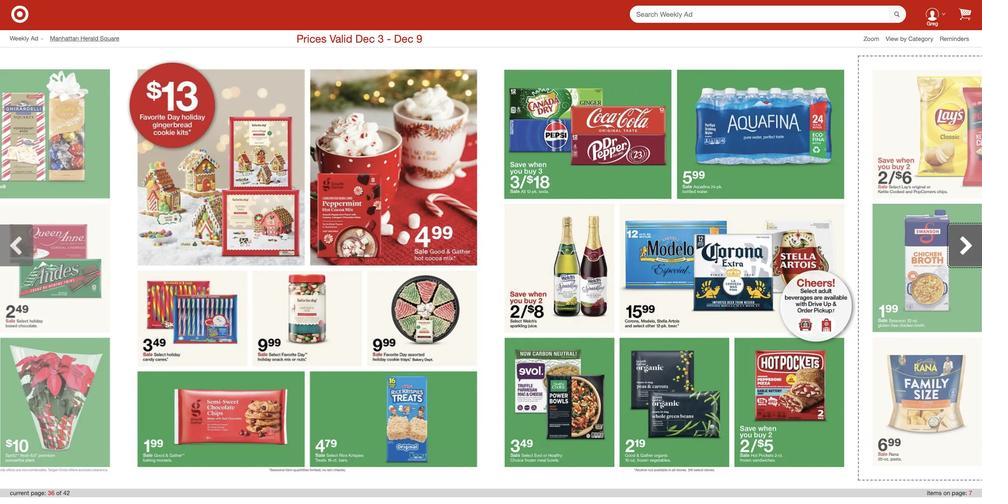Task type: locate. For each thing, give the bounding box(es) containing it.
zoom
[[864, 35, 879, 42]]

dec left '3'
[[355, 32, 375, 45]]

weekly
[[10, 35, 29, 42]]

page:
[[31, 490, 46, 497], [952, 490, 967, 497]]

weekly ad link
[[10, 34, 50, 43]]

form
[[630, 5, 906, 23]]

dec
[[355, 32, 375, 45], [394, 32, 413, 45]]

ad
[[31, 35, 38, 42]]

greg link
[[919, 0, 946, 28]]

0 horizontal spatial dec
[[355, 32, 375, 45]]

square
[[100, 35, 119, 42]]

3
[[378, 32, 384, 45]]

items
[[927, 490, 942, 497]]

view your cart on target.com image
[[959, 8, 971, 20]]

prices valid dec 3 - dec 9
[[297, 32, 422, 45]]

page 36 image
[[124, 56, 491, 482]]

manhattan herald square link
[[50, 34, 126, 43]]

weekly ad
[[10, 35, 38, 42]]

0 horizontal spatial page:
[[31, 490, 46, 497]]

zoom link
[[864, 34, 886, 43]]

page 35 image
[[0, 56, 124, 482]]

1 dec from the left
[[355, 32, 375, 45]]

reminders link
[[940, 34, 976, 43]]

1 horizontal spatial page:
[[952, 490, 967, 497]]

1 horizontal spatial dec
[[394, 32, 413, 45]]

current
[[10, 490, 29, 497]]

items on page: 7
[[927, 490, 972, 497]]

page 37 image
[[491, 56, 858, 482]]

page: left 7
[[952, 490, 967, 497]]

manhattan herald square
[[50, 35, 119, 42]]

category
[[909, 35, 934, 42]]

page: left '36'
[[31, 490, 46, 497]]

dec right -
[[394, 32, 413, 45]]

on
[[944, 490, 950, 497]]



Task type: describe. For each thing, give the bounding box(es) containing it.
9
[[416, 32, 422, 45]]

2 dec from the left
[[394, 32, 413, 45]]

Search Weekly Ad search field
[[630, 5, 906, 23]]

valid
[[330, 32, 352, 45]]

zoom-in element
[[864, 35, 879, 42]]

manhattan
[[50, 35, 79, 42]]

go to target.com image
[[11, 5, 28, 23]]

current page: 36 of 42
[[10, 490, 70, 497]]

of
[[56, 490, 61, 497]]

7
[[969, 490, 972, 497]]

greg
[[927, 20, 938, 27]]

by
[[900, 35, 907, 42]]

42
[[63, 490, 70, 497]]

reminders
[[940, 35, 969, 42]]

view
[[886, 35, 899, 42]]

-
[[387, 32, 391, 45]]

herald
[[80, 35, 98, 42]]

view by category link
[[886, 35, 940, 42]]

2 page: from the left
[[952, 490, 967, 497]]

prices
[[297, 32, 327, 45]]

36
[[48, 490, 55, 497]]

page 38 image
[[859, 56, 982, 481]]

1 page: from the left
[[31, 490, 46, 497]]

view by category
[[886, 35, 934, 42]]



Task type: vqa. For each thing, say whether or not it's contained in the screenshot.
PAGE 3 Image
no



